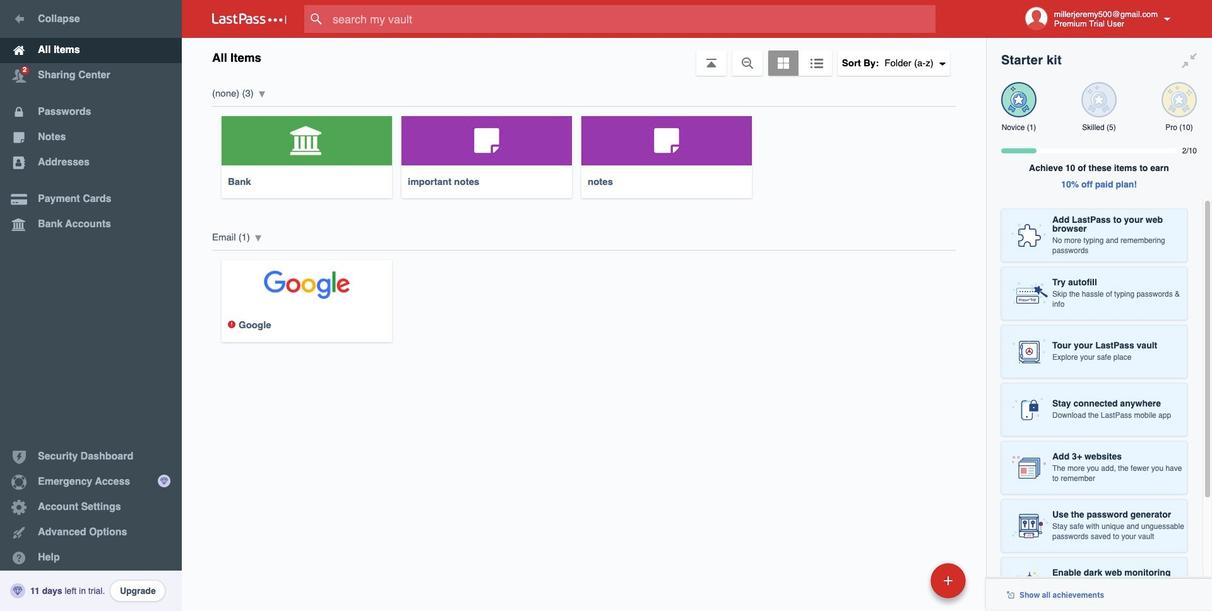 Task type: vqa. For each thing, say whether or not it's contained in the screenshot.
New Item element
yes



Task type: locate. For each thing, give the bounding box(es) containing it.
search my vault text field
[[304, 5, 961, 33]]

new item element
[[844, 563, 971, 599]]

vault options navigation
[[182, 38, 986, 76]]

lastpass image
[[212, 13, 287, 25]]



Task type: describe. For each thing, give the bounding box(es) containing it.
main navigation navigation
[[0, 0, 182, 611]]

Search search field
[[304, 5, 961, 33]]

new item navigation
[[844, 560, 974, 611]]



